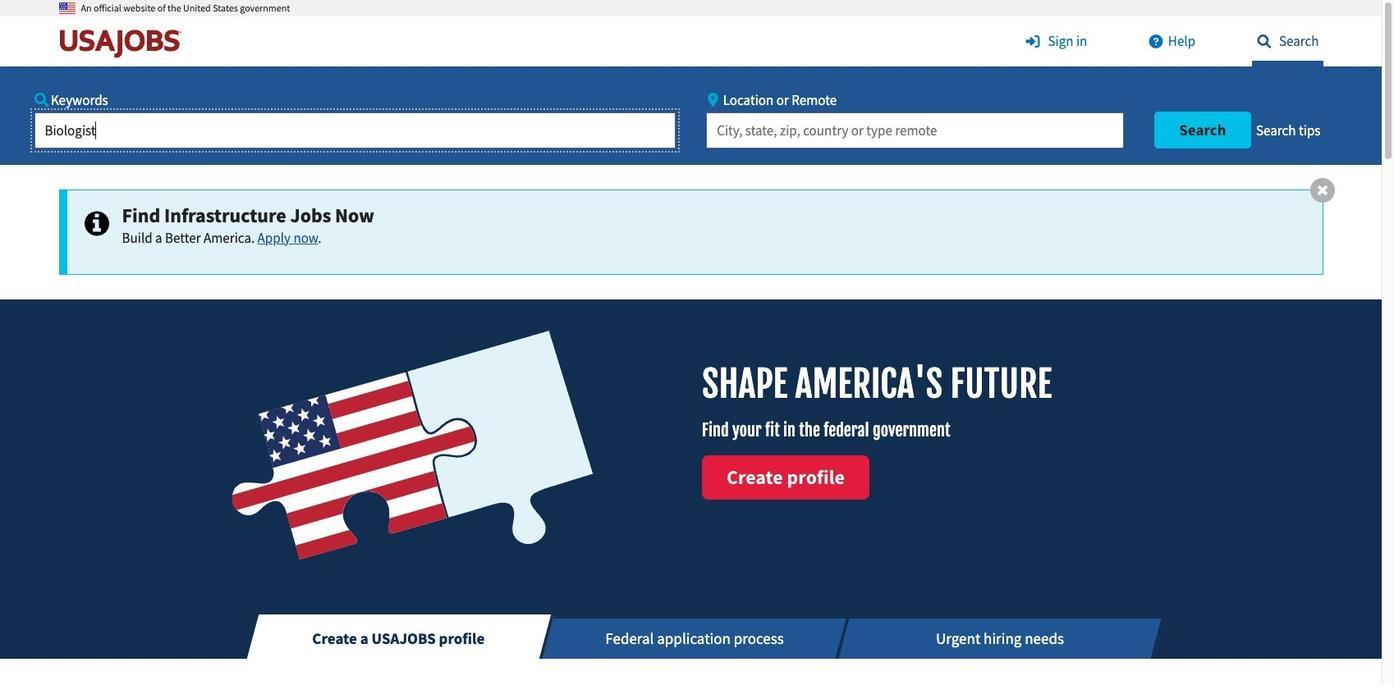 Task type: describe. For each thing, give the bounding box(es) containing it.
Job title, dept., agency, series or occupation text field
[[34, 112, 676, 148]]

main navigation element
[[0, 16, 1382, 165]]



Task type: locate. For each thing, give the bounding box(es) containing it.
puzzle pieces image
[[223, 324, 600, 573]]

job search image
[[1252, 34, 1277, 48]]

City, state, zip, country or type remote text field
[[707, 112, 1124, 148]]

u.s. flag image
[[59, 0, 75, 16]]

alert
[[59, 178, 1335, 275]]

main content
[[0, 299, 1382, 686]]

usajobs logo image
[[59, 29, 188, 58]]

header element
[[0, 0, 1382, 165]]

help image
[[1144, 34, 1168, 48]]



Task type: vqa. For each thing, say whether or not it's contained in the screenshot.
help icon at the right top of page
yes



